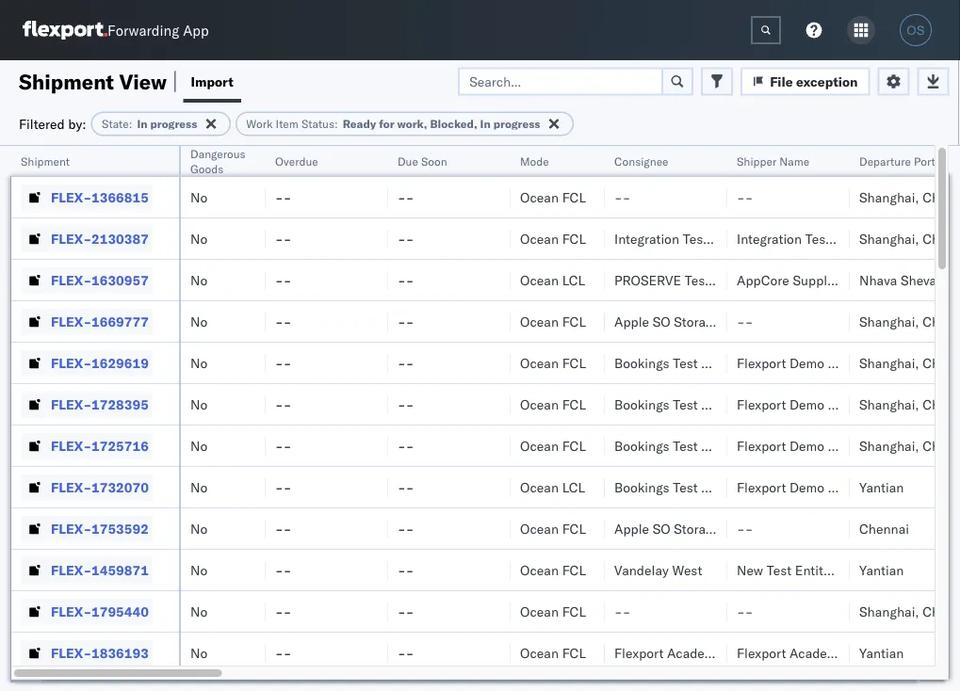 Task type: describe. For each thing, give the bounding box(es) containing it.
flex- for 1753592
[[51, 521, 91, 537]]

goods
[[190, 162, 224, 176]]

1 : from the left
[[129, 117, 132, 131]]

mode
[[520, 154, 549, 168]]

china for flex-2130387
[[923, 230, 958, 247]]

departure
[[860, 154, 911, 168]]

1 in from the left
[[137, 117, 148, 131]]

chennai
[[860, 521, 909, 537]]

account
[[713, 272, 763, 288]]

ocean fcl for flex-1753592
[[520, 521, 586, 537]]

flexport demo shipper co. for 1629619
[[737, 355, 896, 371]]

shanghai, china for flex-1366815
[[860, 189, 958, 205]]

4 resize handle column header from the left
[[488, 146, 511, 692]]

consignee inside "button"
[[615, 154, 669, 168]]

flexport for 1836193
[[737, 645, 786, 662]]

state : in progress
[[102, 117, 197, 131]]

flexport academy (us) inc.
[[615, 645, 785, 662]]

apple for chennai
[[615, 521, 649, 537]]

flex- for 1728395
[[51, 396, 91, 413]]

work item status : ready for work, blocked, in progress
[[246, 117, 541, 131]]

dangerous goods button
[[181, 142, 259, 176]]

flexport for 1629619
[[737, 355, 786, 371]]

not for shanghai, china
[[754, 313, 780, 330]]

flex-1728395
[[51, 396, 149, 413]]

flex- for 1629619
[[51, 355, 91, 371]]

ocean fcl for flex-1669777
[[520, 313, 586, 330]]

flex-1366815
[[51, 189, 149, 205]]

entity
[[795, 562, 830, 579]]

exception
[[796, 73, 858, 90]]

ltd
[[837, 272, 857, 288]]

test for flex-1629619
[[673, 355, 698, 371]]

1732070
[[91, 479, 149, 496]]

demo for 1728395
[[790, 396, 825, 413]]

flex- for 1459871
[[51, 562, 91, 579]]

flex-2130387 button
[[21, 226, 153, 252]]

work,
[[397, 117, 427, 131]]

shipper name button
[[728, 150, 831, 169]]

flex- for 1732070
[[51, 479, 91, 496]]

proserve
[[615, 272, 681, 288]]

flex-1725716
[[51, 438, 149, 454]]

yantian for 2
[[860, 562, 904, 579]]

ocean for 1630957
[[520, 272, 559, 288]]

china for flex-1725716
[[923, 438, 958, 454]]

flexport for 1725716
[[737, 438, 786, 454]]

shipper name
[[737, 154, 810, 168]]

flex-1630957 button
[[21, 267, 153, 294]]

china for flex-1669777
[[923, 313, 958, 330]]

use) for shanghai, china
[[784, 313, 817, 330]]

app
[[183, 21, 209, 39]]

1629619
[[91, 355, 149, 371]]

shipment button
[[11, 150, 160, 169]]

work
[[246, 117, 273, 131]]

ocean lcl for proserve test account
[[520, 272, 585, 288]]

flex-1836193
[[51, 645, 149, 662]]

no for flex-1836193
[[190, 645, 208, 662]]

shanghai, china for flex-1795440
[[860, 604, 958, 620]]

flex-1630957
[[51, 272, 149, 288]]

(sz)
[[848, 645, 880, 662]]

(us)
[[726, 645, 759, 662]]

1630957
[[91, 272, 149, 288]]

no for flex-1366815
[[190, 189, 208, 205]]

ocean fcl for flex-2130387
[[520, 230, 586, 247]]

flex-1459871
[[51, 562, 149, 579]]

bookings test consignee for flex-1728395
[[615, 396, 765, 413]]

fcl for flex-1459871
[[562, 562, 586, 579]]

mode button
[[511, 150, 586, 169]]

flex-1629619 button
[[21, 350, 153, 377]]

flex-1795440
[[51, 604, 149, 620]]

fcl for flex-2130387
[[562, 230, 586, 247]]

filtered
[[19, 115, 65, 132]]

1725716
[[91, 438, 149, 454]]

state
[[102, 117, 129, 131]]

(do for shanghai, china
[[723, 313, 751, 330]]

flex-1795440 button
[[21, 599, 153, 625]]

bookings test consignee for flex-1629619
[[615, 355, 765, 371]]

supply
[[793, 272, 834, 288]]

test for flex-1725716
[[673, 438, 698, 454]]

overdue
[[275, 154, 318, 168]]

1366815
[[91, 189, 149, 205]]

ocean for 1732070
[[520, 479, 559, 496]]

ready
[[343, 117, 376, 131]]

due soon
[[398, 154, 447, 168]]

shipment for shipment view
[[19, 68, 114, 94]]

flexport. image
[[23, 21, 107, 40]]

bookings test consignee for flex-1725716
[[615, 438, 765, 454]]

consignee for flex-1725716
[[702, 438, 765, 454]]

file exception
[[770, 73, 858, 90]]

forwarding
[[107, 21, 179, 39]]

nhava sheva, ind
[[860, 272, 960, 288]]

os button
[[894, 8, 938, 52]]

fcl for flex-1629619
[[562, 355, 586, 371]]

proserve test account
[[615, 272, 763, 288]]

flex-1728395 button
[[21, 392, 153, 418]]

dangerous goods
[[190, 147, 246, 176]]

1 progress from the left
[[150, 117, 197, 131]]

no for flex-1732070
[[190, 479, 208, 496]]

china for flex-1629619
[[923, 355, 958, 371]]

ocean for 1795440
[[520, 604, 559, 620]]

ocean fcl for flex-1459871
[[520, 562, 586, 579]]

co. for 1732070
[[878, 479, 896, 496]]

1728395
[[91, 396, 149, 413]]

inc.
[[763, 645, 785, 662]]

shanghai, for flex-1728395
[[860, 396, 920, 413]]

1795440
[[91, 604, 149, 620]]

consignee for flex-1732070
[[702, 479, 765, 496]]

name
[[780, 154, 810, 168]]

1669777
[[91, 313, 149, 330]]

os
[[907, 23, 925, 37]]

ocean for 1669777
[[520, 313, 559, 330]]

shipment view
[[19, 68, 167, 94]]

flexport for 1732070
[[737, 479, 786, 496]]

academy for (us)
[[667, 645, 722, 662]]

shipper for flex-1629619
[[828, 355, 875, 371]]

2 in from the left
[[480, 117, 491, 131]]

blocked,
[[430, 117, 478, 131]]

fcl for flex-1669777
[[562, 313, 586, 330]]

resize handle column header for shipper name button on the right top of the page
[[828, 146, 850, 692]]

ocean for 1629619
[[520, 355, 559, 371]]

flex-2130387
[[51, 230, 149, 247]]

flex-1753592
[[51, 521, 149, 537]]

vandelay west
[[615, 562, 702, 579]]

flex-1732070 button
[[21, 475, 153, 501]]

forwarding app
[[107, 21, 209, 39]]

by:
[[68, 115, 86, 132]]

flexport academy (sz) ltd.
[[737, 645, 907, 662]]

west
[[672, 562, 702, 579]]

import button
[[183, 60, 241, 103]]

2 : from the left
[[335, 117, 338, 131]]

flex- for 2130387
[[51, 230, 91, 247]]

so for chennai
[[653, 521, 671, 537]]

test for flex-1732070
[[673, 479, 698, 496]]

flex-1725716 button
[[21, 433, 153, 459]]



Task type: locate. For each thing, give the bounding box(es) containing it.
3 bookings test consignee from the top
[[615, 438, 765, 454]]

1 ocean from the top
[[520, 189, 559, 205]]

3 co. from the top
[[878, 438, 896, 454]]

progress down view
[[150, 117, 197, 131]]

1 horizontal spatial :
[[335, 117, 338, 131]]

9 no from the top
[[190, 521, 208, 537]]

flexport demo shipper co. for 1725716
[[737, 438, 896, 454]]

flex-1366815 button
[[21, 184, 153, 211]]

file
[[770, 73, 793, 90]]

9 ocean fcl from the top
[[520, 604, 586, 620]]

no for flex-1629619
[[190, 355, 208, 371]]

storage
[[674, 313, 720, 330], [674, 521, 720, 537]]

3 yantian from the top
[[860, 645, 904, 662]]

filtered by:
[[19, 115, 86, 132]]

3 no from the top
[[190, 272, 208, 288]]

shanghai, for flex-1669777
[[860, 313, 920, 330]]

10 flex- from the top
[[51, 562, 91, 579]]

china for flex-1728395
[[923, 396, 958, 413]]

2 ocean from the top
[[520, 230, 559, 247]]

(do down the 'account'
[[723, 313, 751, 330]]

storage for shanghai, china
[[674, 313, 720, 330]]

bookings for flex-1732070
[[615, 479, 670, 496]]

1459871
[[91, 562, 149, 579]]

2 vertical spatial yantian
[[860, 645, 904, 662]]

ocean fcl for flex-1366815
[[520, 189, 586, 205]]

7 flex- from the top
[[51, 438, 91, 454]]

academy for (sz)
[[790, 645, 845, 662]]

5 resize handle column header from the left
[[582, 146, 605, 692]]

2 flex- from the top
[[51, 230, 91, 247]]

fcl for flex-1366815
[[562, 189, 586, 205]]

1 (do from the top
[[723, 313, 751, 330]]

shipper for flex-1725716
[[828, 438, 875, 454]]

4 fcl from the top
[[562, 355, 586, 371]]

0 vertical spatial apple so storage (do not use)
[[615, 313, 817, 330]]

academy right "inc."
[[790, 645, 845, 662]]

apple
[[615, 313, 649, 330], [615, 521, 649, 537]]

12 flex- from the top
[[51, 645, 91, 662]]

1 flex- from the top
[[51, 189, 91, 205]]

demo for 1629619
[[790, 355, 825, 371]]

0 vertical spatial use)
[[784, 313, 817, 330]]

shanghai,
[[860, 189, 920, 205], [860, 230, 920, 247], [860, 313, 920, 330], [860, 355, 920, 371], [860, 396, 920, 413], [860, 438, 920, 454], [860, 604, 920, 620]]

5 flex- from the top
[[51, 355, 91, 371]]

0 vertical spatial shipment
[[19, 68, 114, 94]]

lcl for bookings
[[562, 479, 585, 496]]

consignee button
[[605, 150, 709, 169]]

(do for chennai
[[723, 521, 751, 537]]

ocean for 1836193
[[520, 645, 559, 662]]

1 apple from the top
[[615, 313, 649, 330]]

storage down proserve test account on the top
[[674, 313, 720, 330]]

5 no from the top
[[190, 355, 208, 371]]

bookings for flex-1629619
[[615, 355, 670, 371]]

so down proserve
[[653, 313, 671, 330]]

4 bookings from the top
[[615, 479, 670, 496]]

flex- down flex-2130387 button
[[51, 272, 91, 288]]

2 progress from the left
[[494, 117, 541, 131]]

2 shanghai, from the top
[[860, 230, 920, 247]]

9 flex- from the top
[[51, 521, 91, 537]]

shanghai, china
[[860, 189, 958, 205], [860, 230, 958, 247], [860, 313, 958, 330], [860, 355, 958, 371], [860, 396, 958, 413], [860, 438, 958, 454], [860, 604, 958, 620]]

status
[[301, 117, 335, 131]]

5 shanghai, from the top
[[860, 396, 920, 413]]

test for flex-1728395
[[673, 396, 698, 413]]

0 horizontal spatial :
[[129, 117, 132, 131]]

1 china from the top
[[923, 189, 958, 205]]

0 horizontal spatial in
[[137, 117, 148, 131]]

6 china from the top
[[923, 438, 958, 454]]

storage for chennai
[[674, 521, 720, 537]]

12 ocean from the top
[[520, 645, 559, 662]]

appcore
[[737, 272, 790, 288]]

2 resize handle column header from the left
[[243, 146, 266, 692]]

1 flexport demo shipper co. from the top
[[737, 355, 896, 371]]

due
[[398, 154, 418, 168]]

flex- for 1725716
[[51, 438, 91, 454]]

1 shanghai, from the top
[[860, 189, 920, 205]]

:
[[129, 117, 132, 131], [335, 117, 338, 131]]

4 co. from the top
[[878, 479, 896, 496]]

Search... text field
[[458, 67, 664, 96]]

flex- down the flex-1629619 button
[[51, 396, 91, 413]]

11 flex- from the top
[[51, 604, 91, 620]]

shipment for shipment
[[21, 154, 70, 168]]

0 vertical spatial ocean lcl
[[520, 272, 585, 288]]

not
[[754, 313, 780, 330], [754, 521, 780, 537]]

shipper inside button
[[737, 154, 777, 168]]

resize handle column header for consignee "button"
[[705, 146, 728, 692]]

0 horizontal spatial academy
[[667, 645, 722, 662]]

no
[[190, 189, 208, 205], [190, 230, 208, 247], [190, 272, 208, 288], [190, 313, 208, 330], [190, 355, 208, 371], [190, 396, 208, 413], [190, 438, 208, 454], [190, 479, 208, 496], [190, 521, 208, 537], [190, 562, 208, 579], [190, 604, 208, 620], [190, 645, 208, 662]]

: left the ready
[[335, 117, 338, 131]]

not down appcore
[[754, 313, 780, 330]]

1 vertical spatial apple
[[615, 521, 649, 537]]

item
[[276, 117, 299, 131]]

3 flex- from the top
[[51, 272, 91, 288]]

0 vertical spatial yantian
[[860, 479, 904, 496]]

bookings for flex-1728395
[[615, 396, 670, 413]]

ocean for 1725716
[[520, 438, 559, 454]]

1836193
[[91, 645, 149, 662]]

shipment inside shipment button
[[21, 154, 70, 168]]

apple down proserve
[[615, 313, 649, 330]]

flexport
[[737, 355, 786, 371], [737, 396, 786, 413], [737, 438, 786, 454], [737, 479, 786, 496], [615, 645, 664, 662], [737, 645, 786, 662]]

0 vertical spatial so
[[653, 313, 671, 330]]

1 horizontal spatial academy
[[790, 645, 845, 662]]

shanghai, for flex-1795440
[[860, 604, 920, 620]]

8 ocean fcl from the top
[[520, 562, 586, 579]]

in
[[137, 117, 148, 131], [480, 117, 491, 131]]

consignee for flex-1728395
[[702, 396, 765, 413]]

flex- inside "button"
[[51, 604, 91, 620]]

--
[[275, 189, 292, 205], [398, 189, 414, 205], [615, 189, 631, 205], [737, 189, 753, 205], [275, 230, 292, 247], [398, 230, 414, 247], [275, 272, 292, 288], [398, 272, 414, 288], [275, 313, 292, 330], [398, 313, 414, 330], [737, 313, 753, 330], [275, 355, 292, 371], [398, 355, 414, 371], [275, 396, 292, 413], [398, 396, 414, 413], [275, 438, 292, 454], [398, 438, 414, 454], [275, 479, 292, 496], [398, 479, 414, 496], [275, 521, 292, 537], [398, 521, 414, 537], [737, 521, 753, 537], [275, 562, 292, 579], [398, 562, 414, 579], [275, 604, 292, 620], [398, 604, 414, 620], [615, 604, 631, 620], [737, 604, 753, 620], [275, 645, 292, 662], [398, 645, 414, 662]]

flex-1629619
[[51, 355, 149, 371]]

no for flex-1669777
[[190, 313, 208, 330]]

None text field
[[751, 16, 781, 44]]

dangerous
[[190, 147, 246, 161]]

1 resize handle column header from the left
[[156, 146, 179, 692]]

flex-1669777 button
[[21, 309, 153, 335]]

resize handle column header
[[156, 146, 179, 692], [243, 146, 266, 692], [366, 146, 388, 692], [488, 146, 511, 692], [582, 146, 605, 692], [705, 146, 728, 692], [828, 146, 850, 692]]

2 ocean lcl from the top
[[520, 479, 585, 496]]

use) down appcore supply ltd
[[784, 313, 817, 330]]

0 vertical spatial not
[[754, 313, 780, 330]]

resize handle column header for dangerous goods button at top
[[243, 146, 266, 692]]

ocean lcl for bookings test consignee
[[520, 479, 585, 496]]

shipper for flex-1732070
[[828, 479, 875, 496]]

flex- for 1836193
[[51, 645, 91, 662]]

yantian
[[860, 479, 904, 496], [860, 562, 904, 579], [860, 645, 904, 662]]

new
[[737, 562, 764, 579]]

flex- down flex-1732070 button
[[51, 521, 91, 537]]

soon
[[421, 154, 447, 168]]

flex-1459871 button
[[21, 557, 153, 584]]

shipment down filtered at the top left
[[21, 154, 70, 168]]

use) up new test entity 2
[[784, 521, 817, 537]]

2 storage from the top
[[674, 521, 720, 537]]

flexport demo shipper co.
[[737, 355, 896, 371], [737, 396, 896, 413], [737, 438, 896, 454], [737, 479, 896, 496]]

(do
[[723, 313, 751, 330], [723, 521, 751, 537]]

1 storage from the top
[[674, 313, 720, 330]]

so up the vandelay west
[[653, 521, 671, 537]]

0 vertical spatial storage
[[674, 313, 720, 330]]

flex-1836193 button
[[21, 640, 153, 667]]

no for flex-1728395
[[190, 396, 208, 413]]

co. for 1728395
[[878, 396, 896, 413]]

forwarding app link
[[23, 21, 209, 40]]

0 horizontal spatial progress
[[150, 117, 197, 131]]

consignee
[[615, 154, 669, 168], [702, 355, 765, 371], [702, 396, 765, 413], [702, 438, 765, 454], [702, 479, 765, 496]]

2 co. from the top
[[878, 396, 896, 413]]

apple up vandelay
[[615, 521, 649, 537]]

3 shanghai, china from the top
[[860, 313, 958, 330]]

1 ocean fcl from the top
[[520, 189, 586, 205]]

no for flex-1725716
[[190, 438, 208, 454]]

-
[[275, 189, 283, 205], [283, 189, 292, 205], [398, 189, 406, 205], [406, 189, 414, 205], [615, 189, 623, 205], [623, 189, 631, 205], [737, 189, 745, 205], [745, 189, 753, 205], [275, 230, 283, 247], [283, 230, 292, 247], [398, 230, 406, 247], [406, 230, 414, 247], [275, 272, 283, 288], [283, 272, 292, 288], [398, 272, 406, 288], [406, 272, 414, 288], [275, 313, 283, 330], [283, 313, 292, 330], [398, 313, 406, 330], [406, 313, 414, 330], [737, 313, 745, 330], [745, 313, 753, 330], [275, 355, 283, 371], [283, 355, 292, 371], [398, 355, 406, 371], [406, 355, 414, 371], [275, 396, 283, 413], [283, 396, 292, 413], [398, 396, 406, 413], [406, 396, 414, 413], [275, 438, 283, 454], [283, 438, 292, 454], [398, 438, 406, 454], [406, 438, 414, 454], [275, 479, 283, 496], [283, 479, 292, 496], [398, 479, 406, 496], [406, 479, 414, 496], [275, 521, 283, 537], [283, 521, 292, 537], [398, 521, 406, 537], [406, 521, 414, 537], [737, 521, 745, 537], [745, 521, 753, 537], [275, 562, 283, 579], [283, 562, 292, 579], [398, 562, 406, 579], [406, 562, 414, 579], [275, 604, 283, 620], [283, 604, 292, 620], [398, 604, 406, 620], [406, 604, 414, 620], [615, 604, 623, 620], [623, 604, 631, 620], [737, 604, 745, 620], [745, 604, 753, 620], [275, 645, 283, 662], [283, 645, 292, 662], [398, 645, 406, 662], [406, 645, 414, 662]]

1 horizontal spatial in
[[480, 117, 491, 131]]

2 shanghai, china from the top
[[860, 230, 958, 247]]

sheva,
[[901, 272, 941, 288]]

yantian for co.
[[860, 479, 904, 496]]

2 demo from the top
[[790, 396, 825, 413]]

shanghai, for flex-1629619
[[860, 355, 920, 371]]

7 shanghai, china from the top
[[860, 604, 958, 620]]

11 ocean from the top
[[520, 604, 559, 620]]

ocean fcl for flex-1795440
[[520, 604, 586, 620]]

1 fcl from the top
[[562, 189, 586, 205]]

flex- for 1669777
[[51, 313, 91, 330]]

fcl for flex-1836193
[[562, 645, 586, 662]]

3 resize handle column header from the left
[[366, 146, 388, 692]]

consignee for flex-1629619
[[702, 355, 765, 371]]

flex- down flex-1630957 button
[[51, 313, 91, 330]]

shanghai, for flex-2130387
[[860, 230, 920, 247]]

storage up west
[[674, 521, 720, 537]]

ocean for 1753592
[[520, 521, 559, 537]]

1 vertical spatial apple so storage (do not use)
[[615, 521, 817, 537]]

1 apple so storage (do not use) from the top
[[615, 313, 817, 330]]

flex- down flex-1459871 button
[[51, 604, 91, 620]]

use) for chennai
[[784, 521, 817, 537]]

resize handle column header for mode button at the right top
[[582, 146, 605, 692]]

departure port
[[860, 154, 936, 168]]

7 china from the top
[[923, 604, 958, 620]]

so
[[653, 313, 671, 330], [653, 521, 671, 537]]

1753592
[[91, 521, 149, 537]]

apple so storage (do not use) up west
[[615, 521, 817, 537]]

fcl for flex-1728395
[[562, 396, 586, 413]]

china
[[923, 189, 958, 205], [923, 230, 958, 247], [923, 313, 958, 330], [923, 355, 958, 371], [923, 396, 958, 413], [923, 438, 958, 454], [923, 604, 958, 620]]

2 no from the top
[[190, 230, 208, 247]]

0 vertical spatial apple
[[615, 313, 649, 330]]

no for flex-1753592
[[190, 521, 208, 537]]

china for flex-1366815
[[923, 189, 958, 205]]

appcore supply ltd
[[737, 272, 857, 288]]

apple so storage (do not use) down the 'account'
[[615, 313, 817, 330]]

progress up "mode"
[[494, 117, 541, 131]]

2 china from the top
[[923, 230, 958, 247]]

shanghai, china for flex-1728395
[[860, 396, 958, 413]]

10 ocean fcl from the top
[[520, 645, 586, 662]]

1 vertical spatial so
[[653, 521, 671, 537]]

ocean for 1366815
[[520, 189, 559, 205]]

test for flex-1630957
[[685, 272, 710, 288]]

academy left (us)
[[667, 645, 722, 662]]

6 no from the top
[[190, 396, 208, 413]]

4 china from the top
[[923, 355, 958, 371]]

1 vertical spatial yantian
[[860, 562, 904, 579]]

5 china from the top
[[923, 396, 958, 413]]

view
[[119, 68, 167, 94]]

shanghai, china for flex-1669777
[[860, 313, 958, 330]]

3 fcl from the top
[[562, 313, 586, 330]]

1 vertical spatial (do
[[723, 521, 751, 537]]

shipper for flex-1728395
[[828, 396, 875, 413]]

ocean fcl
[[520, 189, 586, 205], [520, 230, 586, 247], [520, 313, 586, 330], [520, 355, 586, 371], [520, 396, 586, 413], [520, 438, 586, 454], [520, 521, 586, 537], [520, 562, 586, 579], [520, 604, 586, 620], [520, 645, 586, 662]]

1 academy from the left
[[667, 645, 722, 662]]

fcl for flex-1753592
[[562, 521, 586, 537]]

fcl for flex-1795440
[[562, 604, 586, 620]]

3 ocean from the top
[[520, 272, 559, 288]]

: down view
[[129, 117, 132, 131]]

6 shanghai, from the top
[[860, 438, 920, 454]]

6 flex- from the top
[[51, 396, 91, 413]]

2130387
[[91, 230, 149, 247]]

1 vertical spatial storage
[[674, 521, 720, 537]]

8 flex- from the top
[[51, 479, 91, 496]]

5 ocean fcl from the top
[[520, 396, 586, 413]]

2 so from the top
[[653, 521, 671, 537]]

ind
[[945, 272, 960, 288]]

4 ocean from the top
[[520, 313, 559, 330]]

ocean lcl
[[520, 272, 585, 288], [520, 479, 585, 496]]

test
[[685, 272, 710, 288], [673, 355, 698, 371], [673, 396, 698, 413], [673, 438, 698, 454], [673, 479, 698, 496], [767, 562, 792, 579]]

flex-
[[51, 189, 91, 205], [51, 230, 91, 247], [51, 272, 91, 288], [51, 313, 91, 330], [51, 355, 91, 371], [51, 396, 91, 413], [51, 438, 91, 454], [51, 479, 91, 496], [51, 521, 91, 537], [51, 562, 91, 579], [51, 604, 91, 620], [51, 645, 91, 662]]

2 apple from the top
[[615, 521, 649, 537]]

flexport for 1728395
[[737, 396, 786, 413]]

ltd.
[[883, 645, 907, 662]]

file exception button
[[741, 67, 870, 96], [741, 67, 870, 96]]

in right blocked, at left
[[480, 117, 491, 131]]

flex-1753592 button
[[21, 516, 153, 542]]

1 vertical spatial not
[[754, 521, 780, 537]]

co. for 1725716
[[878, 438, 896, 454]]

yantian for ltd.
[[860, 645, 904, 662]]

shipment up by:
[[19, 68, 114, 94]]

shanghai, for flex-1725716
[[860, 438, 920, 454]]

6 shanghai, china from the top
[[860, 438, 958, 454]]

flex- down flex-1728395 button on the left of the page
[[51, 438, 91, 454]]

2 yantian from the top
[[860, 562, 904, 579]]

5 shanghai, china from the top
[[860, 396, 958, 413]]

6 ocean from the top
[[520, 396, 559, 413]]

flexport demo shipper co. for 1728395
[[737, 396, 896, 413]]

1 so from the top
[[653, 313, 671, 330]]

3 china from the top
[[923, 313, 958, 330]]

9 ocean from the top
[[520, 521, 559, 537]]

8 no from the top
[[190, 479, 208, 496]]

1 ocean lcl from the top
[[520, 272, 585, 288]]

shanghai, china for flex-1725716
[[860, 438, 958, 454]]

co.
[[878, 355, 896, 371], [878, 396, 896, 413], [878, 438, 896, 454], [878, 479, 896, 496]]

6 resize handle column header from the left
[[705, 146, 728, 692]]

1 vertical spatial use)
[[784, 521, 817, 537]]

flex- for 1630957
[[51, 272, 91, 288]]

fcl
[[562, 189, 586, 205], [562, 230, 586, 247], [562, 313, 586, 330], [562, 355, 586, 371], [562, 396, 586, 413], [562, 438, 586, 454], [562, 521, 586, 537], [562, 562, 586, 579], [562, 604, 586, 620], [562, 645, 586, 662]]

flex- down shipment button
[[51, 189, 91, 205]]

flex- down flex-1753592 button
[[51, 562, 91, 579]]

3 flexport demo shipper co. from the top
[[737, 438, 896, 454]]

4 demo from the top
[[790, 479, 825, 496]]

demo
[[790, 355, 825, 371], [790, 396, 825, 413], [790, 438, 825, 454], [790, 479, 825, 496]]

4 flexport demo shipper co. from the top
[[737, 479, 896, 496]]

in right state
[[137, 117, 148, 131]]

0 vertical spatial lcl
[[562, 272, 585, 288]]

1 vertical spatial ocean lcl
[[520, 479, 585, 496]]

2 bookings from the top
[[615, 396, 670, 413]]

so for shanghai, china
[[653, 313, 671, 330]]

1 use) from the top
[[784, 313, 817, 330]]

flex- down flex-1795440 "button" on the bottom left of page
[[51, 645, 91, 662]]

resize handle column header for shipment button
[[156, 146, 179, 692]]

flex- down "flex-1669777" button
[[51, 355, 91, 371]]

4 shanghai, from the top
[[860, 355, 920, 371]]

1 no from the top
[[190, 189, 208, 205]]

7 no from the top
[[190, 438, 208, 454]]

1 bookings test consignee from the top
[[615, 355, 765, 371]]

vandelay
[[615, 562, 669, 579]]

1 horizontal spatial progress
[[494, 117, 541, 131]]

port
[[914, 154, 936, 168]]

flex- down flex-1366815 button
[[51, 230, 91, 247]]

ocean for 1728395
[[520, 396, 559, 413]]

2
[[834, 562, 842, 579]]

2 apple so storage (do not use) from the top
[[615, 521, 817, 537]]

flex- down flex-1725716 button
[[51, 479, 91, 496]]

5 ocean from the top
[[520, 355, 559, 371]]

11 no from the top
[[190, 604, 208, 620]]

departure port button
[[850, 150, 954, 169]]

no for flex-1630957
[[190, 272, 208, 288]]

ocean fcl for flex-1725716
[[520, 438, 586, 454]]

ocean for 2130387
[[520, 230, 559, 247]]

0 vertical spatial (do
[[723, 313, 751, 330]]

1 vertical spatial lcl
[[562, 479, 585, 496]]

1 vertical spatial shipment
[[21, 154, 70, 168]]

(do up the new
[[723, 521, 751, 537]]

2 flexport demo shipper co. from the top
[[737, 396, 896, 413]]

ocean for 1459871
[[520, 562, 559, 579]]

1 demo from the top
[[790, 355, 825, 371]]

flex-1732070
[[51, 479, 149, 496]]

new test entity 2
[[737, 562, 842, 579]]

ocean fcl for flex-1629619
[[520, 355, 586, 371]]

no for flex-1795440
[[190, 604, 208, 620]]

shanghai, china for flex-1629619
[[860, 355, 958, 371]]

1 shanghai, china from the top
[[860, 189, 958, 205]]

use)
[[784, 313, 817, 330], [784, 521, 817, 537]]

co. for 1629619
[[878, 355, 896, 371]]

bookings for flex-1725716
[[615, 438, 670, 454]]

10 no from the top
[[190, 562, 208, 579]]

flex- for 1366815
[[51, 189, 91, 205]]

for
[[379, 117, 395, 131]]

shipment
[[19, 68, 114, 94], [21, 154, 70, 168]]

apple so storage (do not use) for chennai
[[615, 521, 817, 537]]

6 fcl from the top
[[562, 438, 586, 454]]

not up the new
[[754, 521, 780, 537]]

no for flex-2130387
[[190, 230, 208, 247]]

2 academy from the left
[[790, 645, 845, 662]]

2 lcl from the top
[[562, 479, 585, 496]]

3 shanghai, from the top
[[860, 313, 920, 330]]

bookings test consignee
[[615, 355, 765, 371], [615, 396, 765, 413], [615, 438, 765, 454], [615, 479, 765, 496]]

5 fcl from the top
[[562, 396, 586, 413]]



Task type: vqa. For each thing, say whether or not it's contained in the screenshot.
Assign to me
no



